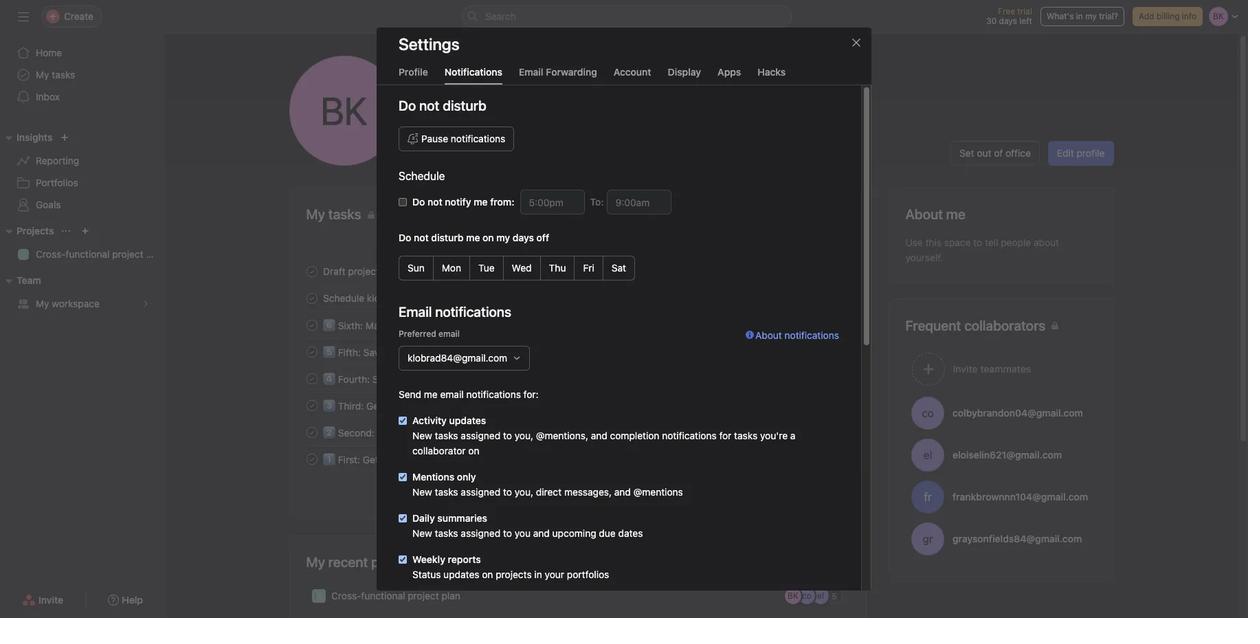 Task type: describe. For each thing, give the bounding box(es) containing it.
Do not notify me from: checkbox
[[399, 198, 407, 206]]

schedule for schedule kickoff meeting
[[323, 292, 364, 304]]

get for organized
[[366, 400, 382, 412]]

projects button
[[0, 223, 54, 239]]

thu
[[549, 262, 566, 274]]

new for new tasks assigned to you, direct messages, and @mentions
[[413, 486, 432, 498]]

invite
[[39, 594, 63, 606]]

2 vertical spatial project
[[408, 590, 439, 602]]

for:
[[524, 388, 539, 400]]

projects
[[17, 225, 54, 237]]

reporting link
[[8, 150, 157, 172]]

completed checkbox for 2️⃣
[[304, 424, 320, 440]]

my recent projects
[[306, 554, 422, 570]]

in inside button
[[1077, 11, 1083, 21]]

11:25am
[[435, 119, 471, 131]]

forwarding
[[546, 66, 597, 78]]

trial
[[1018, 6, 1033, 17]]

klobrad84@gmail.com
[[408, 352, 508, 364]]

tue button
[[470, 256, 504, 281]]

completion
[[610, 430, 660, 441]]

wed
[[512, 262, 532, 274]]

your
[[545, 569, 564, 580]]

days off
[[513, 232, 549, 243]]

you, for direct
[[515, 486, 534, 498]]

on left top
[[394, 373, 406, 385]]

search
[[485, 10, 516, 22]]

functional inside projects element
[[66, 248, 110, 260]]

3️⃣
[[323, 400, 335, 412]]

to inside use this space to tell people about yourself.
[[974, 237, 983, 248]]

thu button
[[540, 256, 575, 281]]

@mentions,
[[536, 430, 589, 441]]

my right using
[[442, 454, 455, 465]]

about notifications
[[756, 329, 839, 341]]

activity
[[413, 415, 447, 426]]

insights element
[[0, 125, 165, 219]]

send me email notifications for:
[[399, 388, 539, 400]]

profile
[[1077, 147, 1105, 159]]

klobrad84@gmail.com button
[[399, 346, 530, 371]]

1️⃣
[[323, 454, 335, 465]]

email notifications
[[399, 304, 512, 320]]

what's in my trial? button
[[1041, 7, 1125, 26]]

my for my workspace
[[36, 298, 49, 309]]

and inside activity updates new tasks assigned to you, @mentions, and completion notifications for tasks you're a collaborator on
[[591, 430, 608, 441]]

started
[[381, 454, 413, 465]]

goals
[[36, 199, 61, 210]]

cross- inside projects element
[[36, 248, 66, 260]]

trial?
[[1100, 11, 1119, 21]]

sat button
[[603, 256, 635, 281]]

display button
[[668, 66, 701, 85]]

fifth:
[[338, 347, 361, 358]]

use this space to tell people about yourself.
[[906, 237, 1060, 263]]

account button
[[614, 66, 652, 85]]

1 vertical spatial email
[[440, 388, 464, 400]]

2️⃣
[[323, 427, 335, 439]]

new for new tasks assigned to you, @mentions, and completion notifications for tasks you're a collaborator on
[[413, 430, 432, 441]]

0 vertical spatial project
[[112, 248, 143, 260]]

edit
[[1057, 147, 1074, 159]]

my tasks
[[36, 69, 75, 80]]

collaborator
[[413, 445, 466, 457]]

updates inside weekly reports status updates on projects in your portfolios
[[444, 569, 480, 580]]

completed image for 6️⃣
[[304, 317, 320, 333]]

add
[[1139, 11, 1155, 21]]

updates inside activity updates new tasks assigned to you, @mentions, and completion notifications for tasks you're a collaborator on
[[449, 415, 486, 426]]

on inside activity updates new tasks assigned to you, @mentions, and completion notifications for tasks you're a collaborator on
[[468, 445, 480, 457]]

do not notify me from:
[[413, 196, 515, 208]]

messages,
[[564, 486, 612, 498]]

1 vertical spatial cross-functional project plan
[[331, 590, 460, 602]]

my workspace link
[[8, 293, 157, 315]]

free
[[998, 6, 1015, 17]]

new for new tasks assigned to you and upcoming due dates
[[413, 527, 432, 539]]

1 vertical spatial work
[[480, 373, 501, 385]]

list image
[[315, 592, 323, 600]]

my tasks
[[306, 206, 361, 222]]

completed image for schedule
[[304, 290, 320, 306]]

pause notifications button
[[399, 127, 514, 151]]

tasks inside "global" element
[[52, 69, 75, 80]]

free trial 30 days left
[[987, 6, 1033, 26]]

set out of office
[[960, 147, 1031, 159]]

completed checkbox for draft
[[304, 263, 320, 279]]

mentions only new tasks assigned to you, direct messages, and @mentions
[[413, 471, 683, 498]]

email forwarding
[[519, 66, 597, 78]]

0 vertical spatial you
[[511, 427, 527, 439]]

0 vertical spatial el
[[924, 449, 932, 461]]

of inside button
[[994, 147, 1003, 159]]

upcoming
[[553, 527, 597, 539]]

sun button
[[399, 256, 434, 281]]

hacks
[[758, 66, 786, 78]]

tell
[[985, 237, 999, 248]]

team
[[17, 274, 41, 286]]

asana
[[493, 347, 520, 358]]

1 horizontal spatial co
[[922, 407, 934, 419]]

office
[[1006, 147, 1031, 159]]

edit profile
[[1057, 147, 1105, 159]]

you're
[[760, 430, 788, 441]]

profile button
[[399, 66, 428, 85]]

inbox
[[36, 91, 60, 102]]

notifications inside activity updates new tasks assigned to you, @mentions, and completion notifications for tasks you're a collaborator on
[[662, 430, 717, 441]]

my for my recent projects
[[306, 554, 325, 570]]

to:
[[590, 196, 604, 208]]

tasks inside mentions only new tasks assigned to you, direct messages, and @mentions
[[435, 486, 458, 498]]

30
[[987, 16, 997, 26]]

do for do not disturb me on my days off
[[399, 232, 411, 243]]

portfolios
[[567, 569, 609, 580]]

completed checkbox for 4️⃣
[[304, 370, 320, 387]]

find
[[377, 427, 396, 439]]

collaborating
[[422, 347, 480, 358]]

using
[[415, 454, 439, 465]]

0 horizontal spatial el
[[817, 591, 824, 601]]

do not disturb me on my days off
[[399, 232, 549, 243]]

5️⃣ fifth: save time by collaborating in asana
[[323, 347, 520, 358]]

on up tue
[[483, 232, 494, 243]]

goals link
[[8, 194, 157, 216]]

add billing info button
[[1133, 7, 1203, 26]]

tasks up "collaborator"
[[435, 430, 458, 441]]

assigned for only
[[461, 486, 501, 498]]

direct
[[536, 486, 562, 498]]

save
[[363, 347, 385, 358]]

sixth:
[[338, 320, 363, 331]]

in for 5️⃣ fifth: save time by collaborating in asana
[[483, 347, 491, 358]]

close image
[[851, 37, 862, 48]]

graysonfields84@gmail.com
[[953, 532, 1082, 544]]

completed checkbox for 3️⃣
[[304, 397, 320, 414]]

11:25am local time
[[435, 119, 517, 131]]

hacks button
[[758, 66, 786, 85]]

about
[[756, 329, 782, 341]]

with
[[431, 400, 450, 412]]

apps button
[[718, 66, 741, 85]]

due
[[599, 527, 616, 539]]

0 vertical spatial me
[[466, 232, 480, 243]]

teams element
[[0, 268, 165, 318]]



Task type: locate. For each thing, give the bounding box(es) containing it.
cross-functional project plan
[[36, 248, 165, 260], [331, 590, 460, 602]]

tasks down mentions
[[435, 486, 458, 498]]

completed image
[[304, 317, 320, 333], [304, 343, 320, 360], [304, 370, 320, 387], [304, 451, 320, 467]]

0 vertical spatial in
[[1077, 11, 1083, 21]]

my inside "global" element
[[36, 69, 49, 80]]

to inside mentions only new tasks assigned to you, direct messages, and @mentions
[[503, 486, 512, 498]]

el left 5
[[817, 591, 824, 601]]

time left by
[[387, 347, 406, 358]]

1 vertical spatial you
[[515, 527, 531, 539]]

completed image
[[304, 263, 320, 279], [304, 290, 320, 306], [304, 397, 320, 414], [304, 424, 320, 440]]

frankbrownnn104@gmail.com
[[953, 491, 1088, 502]]

you, inside activity updates new tasks assigned to you, @mentions, and completion notifications for tasks you're a collaborator on
[[515, 430, 534, 441]]

0 vertical spatial do
[[399, 98, 416, 113]]

2 completed image from the top
[[304, 343, 320, 360]]

1 completed image from the top
[[304, 317, 320, 333]]

0 horizontal spatial work
[[392, 320, 413, 331]]

get
[[366, 400, 382, 412], [363, 454, 378, 465]]

1 vertical spatial updates
[[444, 569, 480, 580]]

1 vertical spatial time
[[387, 347, 406, 358]]

tue
[[479, 262, 495, 274]]

0 vertical spatial bk
[[321, 88, 368, 133]]

0 vertical spatial schedule
[[399, 170, 445, 182]]

0 horizontal spatial of
[[425, 373, 434, 385]]

to for activity updates new tasks assigned to you, @mentions, and completion notifications for tasks you're a collaborator on
[[503, 430, 512, 441]]

do
[[399, 98, 416, 113], [413, 196, 425, 208], [399, 232, 411, 243]]

portfolios
[[36, 177, 78, 188]]

2 assigned from the top
[[461, 486, 501, 498]]

0 vertical spatial functional
[[66, 248, 110, 260]]

daily summaries new tasks assigned to you and upcoming due dates
[[413, 512, 643, 539]]

0 vertical spatial not
[[428, 196, 443, 208]]

1 horizontal spatial me
[[466, 232, 480, 243]]

you up weekly reports status updates on projects in your portfolios
[[515, 527, 531, 539]]

layout
[[415, 427, 442, 439]]

0 vertical spatial plan
[[146, 248, 165, 260]]

apps
[[718, 66, 741, 78]]

out
[[977, 147, 992, 159]]

in left asana
[[483, 347, 491, 358]]

6 completed checkbox from the top
[[304, 424, 320, 440]]

about notifications link
[[746, 328, 839, 387]]

me right disturb at left
[[466, 232, 480, 243]]

1 horizontal spatial for
[[719, 430, 732, 441]]

0 horizontal spatial and
[[533, 527, 550, 539]]

1 horizontal spatial plan
[[441, 590, 460, 602]]

for left you're
[[719, 430, 732, 441]]

new down mentions
[[413, 486, 432, 498]]

project left brief
[[348, 265, 379, 277]]

5 completed checkbox from the top
[[304, 397, 320, 414]]

1 vertical spatial get
[[363, 454, 378, 465]]

0 horizontal spatial plan
[[146, 248, 165, 260]]

what's in my trial?
[[1047, 11, 1119, 21]]

3 new from the top
[[413, 527, 432, 539]]

2 new from the top
[[413, 486, 432, 498]]

completed image left 6️⃣
[[304, 317, 320, 333]]

2 horizontal spatial in
[[1077, 11, 1083, 21]]

0 vertical spatial get
[[366, 400, 382, 412]]

3 completed image from the top
[[304, 397, 320, 414]]

in
[[1077, 11, 1083, 21], [483, 347, 491, 358], [535, 569, 542, 580]]

4 completed checkbox from the top
[[304, 370, 320, 387]]

new inside daily summaries new tasks assigned to you and upcoming due dates
[[413, 527, 432, 539]]

completed image left 4️⃣
[[304, 370, 320, 387]]

space
[[945, 237, 971, 248]]

1 completed image from the top
[[304, 263, 320, 279]]

you
[[511, 427, 527, 439], [515, 527, 531, 539]]

work right the make
[[392, 320, 413, 331]]

kickoff
[[367, 292, 397, 304]]

1 horizontal spatial and
[[591, 430, 608, 441]]

and left upcoming in the bottom left of the page
[[533, 527, 550, 539]]

on
[[483, 232, 494, 243], [394, 373, 406, 385], [468, 445, 480, 457], [482, 569, 493, 580]]

work up the send me email notifications for:
[[480, 373, 501, 385]]

home link
[[8, 42, 157, 64]]

not left disturb at left
[[414, 232, 429, 243]]

assigned for updates
[[461, 430, 501, 441]]

0 horizontal spatial schedule
[[323, 292, 364, 304]]

weekly reports status updates on projects in your portfolios
[[413, 553, 609, 580]]

1 horizontal spatial schedule
[[399, 170, 445, 182]]

1 horizontal spatial bk
[[788, 591, 798, 601]]

updates down the 'sections'
[[449, 415, 486, 426]]

do not disturb
[[399, 98, 487, 113]]

0 horizontal spatial bk
[[321, 88, 368, 133]]

1 horizontal spatial functional
[[361, 590, 405, 602]]

0 vertical spatial co
[[922, 407, 934, 419]]

0 vertical spatial cross-
[[36, 248, 66, 260]]

completed checkbox for 6️⃣
[[304, 317, 320, 333]]

project down status
[[408, 590, 439, 602]]

and inside daily summaries new tasks assigned to you and upcoming due dates
[[533, 527, 550, 539]]

time right local
[[497, 119, 517, 131]]

3 completed image from the top
[[304, 370, 320, 387]]

4 completed image from the top
[[304, 424, 320, 440]]

days
[[999, 16, 1018, 26]]

plan inside cross-functional project plan link
[[146, 248, 165, 260]]

you, for @mentions,
[[515, 430, 534, 441]]

4️⃣ fourth: stay on top of incoming work
[[323, 373, 501, 385]]

in inside weekly reports status updates on projects in your portfolios
[[535, 569, 542, 580]]

to
[[974, 237, 983, 248], [503, 430, 512, 441], [503, 486, 512, 498], [503, 527, 512, 539]]

1 assigned from the top
[[461, 430, 501, 441]]

settings
[[399, 34, 460, 54]]

organized
[[385, 400, 429, 412]]

notifications down 11:25am local time
[[451, 133, 506, 144]]

in for weekly reports status updates on projects in your portfolios
[[535, 569, 542, 580]]

tuesday button
[[817, 320, 849, 330]]

new down daily
[[413, 527, 432, 539]]

only
[[457, 471, 476, 483]]

0 vertical spatial time
[[497, 119, 517, 131]]

completed image for 4️⃣
[[304, 370, 320, 387]]

do right do not notify me from: 'checkbox'
[[413, 196, 425, 208]]

on left projects
[[482, 569, 493, 580]]

assigned down summaries at the bottom of the page
[[461, 527, 501, 539]]

not for notify
[[428, 196, 443, 208]]

project
[[112, 248, 143, 260], [348, 265, 379, 277], [408, 590, 439, 602]]

Completed checkbox
[[304, 263, 320, 279], [304, 451, 320, 467]]

to inside activity updates new tasks assigned to you, @mentions, and completion notifications for tasks you're a collaborator on
[[503, 430, 512, 441]]

4 completed image from the top
[[304, 451, 320, 467]]

None checkbox
[[399, 556, 407, 564]]

not for disturb
[[414, 232, 429, 243]]

for right right
[[496, 427, 508, 439]]

2 completed checkbox from the top
[[304, 451, 320, 467]]

notifications left for:
[[466, 388, 521, 400]]

new down activity
[[413, 430, 432, 441]]

0 horizontal spatial project
[[112, 248, 143, 260]]

0 horizontal spatial time
[[387, 347, 406, 358]]

of
[[994, 147, 1003, 159], [425, 373, 434, 385]]

3 assigned from the top
[[461, 527, 501, 539]]

meeting
[[399, 292, 435, 304]]

my left days off
[[497, 232, 510, 243]]

colbybrandon04@gmail.com
[[953, 407, 1083, 418]]

and inside mentions only new tasks assigned to you, direct messages, and @mentions
[[615, 486, 631, 498]]

updates
[[449, 415, 486, 426], [444, 569, 480, 580]]

1 vertical spatial functional
[[361, 590, 405, 602]]

1 vertical spatial you,
[[515, 486, 534, 498]]

notifications right about
[[785, 329, 839, 341]]

assigned inside daily summaries new tasks assigned to you and upcoming due dates
[[461, 527, 501, 539]]

projects element
[[0, 219, 165, 268]]

2 vertical spatial assigned
[[461, 527, 501, 539]]

to inside daily summaries new tasks assigned to you and upcoming due dates
[[503, 527, 512, 539]]

0 vertical spatial my
[[1086, 11, 1097, 21]]

@mentions
[[634, 486, 683, 498]]

1 vertical spatial not
[[414, 232, 429, 243]]

1 vertical spatial me
[[424, 388, 438, 400]]

for inside activity updates new tasks assigned to you, @mentions, and completion notifications for tasks you're a collaborator on
[[719, 430, 732, 441]]

notifications button
[[445, 66, 503, 85]]

1 vertical spatial and
[[615, 486, 631, 498]]

summaries
[[438, 512, 487, 524]]

completed checkbox left draft on the left of the page
[[304, 263, 320, 279]]

to up daily summaries new tasks assigned to you and upcoming due dates
[[503, 486, 512, 498]]

completed checkbox for 1️⃣
[[304, 451, 320, 467]]

1 horizontal spatial of
[[994, 147, 1003, 159]]

schedule up sixth:
[[323, 292, 364, 304]]

sat
[[612, 262, 626, 274]]

get right third:
[[366, 400, 382, 412]]

tasks up only
[[458, 454, 481, 465]]

1 horizontal spatial el
[[924, 449, 932, 461]]

2️⃣ second: find the layout that's right for you
[[323, 427, 527, 439]]

2 horizontal spatial and
[[615, 486, 631, 498]]

schedule kickoff meeting
[[323, 292, 435, 304]]

0 horizontal spatial functional
[[66, 248, 110, 260]]

tasks down "home"
[[52, 69, 75, 80]]

6️⃣
[[323, 320, 335, 331]]

cross- down projects
[[36, 248, 66, 260]]

cross-functional project plan inside projects element
[[36, 248, 165, 260]]

do up sun
[[399, 232, 411, 243]]

display
[[668, 66, 701, 78]]

0 vertical spatial updates
[[449, 415, 486, 426]]

functional
[[66, 248, 110, 260], [361, 590, 405, 602]]

mon button
[[433, 256, 470, 281]]

my left trial?
[[1086, 11, 1097, 21]]

invite button
[[13, 588, 72, 613]]

my down the team
[[36, 298, 49, 309]]

new inside mentions only new tasks assigned to you, direct messages, and @mentions
[[413, 486, 432, 498]]

my up inbox
[[36, 69, 49, 80]]

cross-
[[36, 248, 66, 260], [331, 590, 361, 602]]

assigned for summaries
[[461, 527, 501, 539]]

1 new from the top
[[413, 430, 432, 441]]

5
[[832, 591, 837, 601]]

to right right
[[503, 430, 512, 441]]

0 vertical spatial and
[[591, 430, 608, 441]]

hide sidebar image
[[18, 11, 29, 22]]

1️⃣ first: get started using my tasks
[[323, 454, 481, 465]]

do for do not notify me from:
[[413, 196, 425, 208]]

dates
[[618, 527, 643, 539]]

0 vertical spatial assigned
[[461, 430, 501, 441]]

email up collaborating
[[439, 329, 460, 339]]

completed image left 1️⃣
[[304, 451, 320, 467]]

incoming
[[437, 373, 477, 385]]

not left notify
[[428, 196, 443, 208]]

insights button
[[0, 129, 53, 146]]

1 completed checkbox from the top
[[304, 263, 320, 279]]

send
[[399, 388, 422, 400]]

0 horizontal spatial my
[[497, 232, 510, 243]]

functional up 'teams' element
[[66, 248, 110, 260]]

1 horizontal spatial cross-functional project plan
[[331, 590, 460, 602]]

Completed checkbox
[[304, 290, 320, 306], [304, 317, 320, 333], [304, 343, 320, 360], [304, 370, 320, 387], [304, 397, 320, 414], [304, 424, 320, 440]]

2 vertical spatial new
[[413, 527, 432, 539]]

project up 'teams' element
[[112, 248, 143, 260]]

plan
[[146, 248, 165, 260], [441, 590, 460, 602]]

to left the tell
[[974, 237, 983, 248]]

search button
[[462, 6, 792, 28]]

1 vertical spatial of
[[425, 373, 434, 385]]

completed image left 5️⃣
[[304, 343, 320, 360]]

0 vertical spatial you,
[[515, 430, 534, 441]]

completed image for 2️⃣
[[304, 424, 320, 440]]

search list box
[[462, 6, 792, 28]]

completed checkbox for schedule
[[304, 290, 320, 306]]

0 vertical spatial of
[[994, 147, 1003, 159]]

and right messages,
[[615, 486, 631, 498]]

1 vertical spatial new
[[413, 486, 432, 498]]

el
[[924, 449, 932, 461], [817, 591, 824, 601]]

new
[[413, 430, 432, 441], [413, 486, 432, 498], [413, 527, 432, 539]]

1 you, from the top
[[515, 430, 534, 441]]

1 vertical spatial project
[[348, 265, 379, 277]]

tasks down summaries at the bottom of the page
[[435, 527, 458, 539]]

get right first:
[[363, 454, 378, 465]]

yourself.
[[906, 252, 944, 263]]

get for started
[[363, 454, 378, 465]]

tasks inside daily summaries new tasks assigned to you and upcoming due dates
[[435, 527, 458, 539]]

0 vertical spatial new
[[413, 430, 432, 441]]

use
[[906, 237, 923, 248]]

email down incoming
[[440, 388, 464, 400]]

a
[[791, 430, 796, 441]]

fri button
[[574, 256, 604, 281]]

preferred
[[399, 329, 436, 339]]

1 horizontal spatial work
[[480, 373, 501, 385]]

billing
[[1157, 11, 1180, 21]]

1 vertical spatial completed checkbox
[[304, 451, 320, 467]]

co
[[922, 407, 934, 419], [802, 591, 812, 601]]

1 horizontal spatial my
[[1086, 11, 1097, 21]]

for
[[496, 427, 508, 439], [719, 430, 732, 441]]

you, inside mentions only new tasks assigned to you, direct messages, and @mentions
[[515, 486, 534, 498]]

1 completed checkbox from the top
[[304, 290, 320, 306]]

assigned down only
[[461, 486, 501, 498]]

the
[[398, 427, 413, 439]]

1 vertical spatial in
[[483, 347, 491, 358]]

0 vertical spatial completed checkbox
[[304, 263, 320, 279]]

schedule
[[399, 170, 445, 182], [323, 292, 364, 304]]

0 vertical spatial email
[[439, 329, 460, 339]]

1 horizontal spatial project
[[348, 265, 379, 277]]

assigned inside activity updates new tasks assigned to you, @mentions, and completion notifications for tasks you're a collaborator on
[[461, 430, 501, 441]]

2 you, from the top
[[515, 486, 534, 498]]

1 vertical spatial cross-
[[331, 590, 361, 602]]

1 vertical spatial schedule
[[323, 292, 364, 304]]

completed image for 3️⃣
[[304, 397, 320, 414]]

my for my tasks
[[36, 69, 49, 80]]

sections
[[452, 400, 490, 412]]

completed image for 5️⃣
[[304, 343, 320, 360]]

my inside what's in my trial? button
[[1086, 11, 1097, 21]]

completed checkbox left 1️⃣
[[304, 451, 320, 467]]

2 vertical spatial and
[[533, 527, 550, 539]]

do for do not disturb
[[399, 98, 416, 113]]

to up weekly reports status updates on projects in your portfolios
[[503, 527, 512, 539]]

0 horizontal spatial cross-functional project plan
[[36, 248, 165, 260]]

2 completed image from the top
[[304, 290, 320, 306]]

you, left @mentions,
[[515, 430, 534, 441]]

set
[[960, 147, 975, 159]]

0 horizontal spatial me
[[424, 388, 438, 400]]

1 vertical spatial plan
[[441, 590, 460, 602]]

of right top
[[425, 373, 434, 385]]

2 completed checkbox from the top
[[304, 317, 320, 333]]

2 vertical spatial in
[[535, 569, 542, 580]]

2 vertical spatial do
[[399, 232, 411, 243]]

el up fr in the right bottom of the page
[[924, 449, 932, 461]]

1 vertical spatial el
[[817, 591, 824, 601]]

new inside activity updates new tasks assigned to you, @mentions, and completion notifications for tasks you're a collaborator on
[[413, 430, 432, 441]]

to for mentions only new tasks assigned to you, direct messages, and @mentions
[[503, 486, 512, 498]]

0 horizontal spatial co
[[802, 591, 812, 601]]

do down profile button
[[399, 98, 416, 113]]

you right right
[[511, 427, 527, 439]]

you, left direct
[[515, 486, 534, 498]]

and left 'completion'
[[591, 430, 608, 441]]

completed checkbox for 5️⃣
[[304, 343, 320, 360]]

my
[[36, 69, 49, 80], [36, 298, 49, 309], [442, 454, 455, 465], [306, 554, 325, 570]]

my inside 'teams' element
[[36, 298, 49, 309]]

1 vertical spatial co
[[802, 591, 812, 601]]

0 vertical spatial cross-functional project plan
[[36, 248, 165, 260]]

1 horizontal spatial in
[[535, 569, 542, 580]]

weekly
[[413, 553, 445, 565]]

on down right
[[468, 445, 480, 457]]

global element
[[0, 34, 165, 116]]

cross-functional project plan down status
[[331, 590, 460, 602]]

0 horizontal spatial in
[[483, 347, 491, 358]]

cross- right list icon
[[331, 590, 361, 602]]

disturb
[[431, 232, 464, 243]]

on inside weekly reports status updates on projects in your portfolios
[[482, 569, 493, 580]]

1 vertical spatial do
[[413, 196, 425, 208]]

mon
[[442, 262, 461, 274]]

cross-functional project plan link
[[8, 243, 165, 265]]

updates down reports
[[444, 569, 480, 580]]

notifications right 'completion'
[[662, 430, 717, 441]]

sun
[[408, 262, 425, 274]]

completed image for 1️⃣
[[304, 451, 320, 467]]

None text field
[[520, 190, 585, 215], [607, 190, 671, 215], [520, 190, 585, 215], [607, 190, 671, 215]]

notifications inside dropdown button
[[451, 133, 506, 144]]

tasks left you're
[[734, 430, 758, 441]]

me from:
[[474, 196, 515, 208]]

assigned inside mentions only new tasks assigned to you, direct messages, and @mentions
[[461, 486, 501, 498]]

1 vertical spatial assigned
[[461, 486, 501, 498]]

3 completed checkbox from the top
[[304, 343, 320, 360]]

1 vertical spatial my
[[497, 232, 510, 243]]

about me
[[906, 206, 966, 222]]

0 vertical spatial work
[[392, 320, 413, 331]]

wed button
[[503, 256, 541, 281]]

cross-functional project plan up 'teams' element
[[36, 248, 165, 260]]

0 horizontal spatial cross-
[[36, 248, 66, 260]]

in right what's
[[1077, 11, 1083, 21]]

my up list icon
[[306, 554, 325, 570]]

None checkbox
[[399, 417, 407, 425], [399, 473, 407, 481], [399, 514, 407, 523], [399, 417, 407, 425], [399, 473, 407, 481], [399, 514, 407, 523]]

to for daily summaries new tasks assigned to you and upcoming due dates
[[503, 527, 512, 539]]

you inside daily summaries new tasks assigned to you and upcoming due dates
[[515, 527, 531, 539]]

1 horizontal spatial cross-
[[331, 590, 361, 602]]

in left your
[[535, 569, 542, 580]]

0 horizontal spatial for
[[496, 427, 508, 439]]

schedule up do not notify me from: 'checkbox'
[[399, 170, 445, 182]]

schedule for schedule
[[399, 170, 445, 182]]

completed image for draft
[[304, 263, 320, 279]]

me right send
[[424, 388, 438, 400]]

of right out
[[994, 147, 1003, 159]]

assigned down the 'sections'
[[461, 430, 501, 441]]

2 horizontal spatial project
[[408, 590, 439, 602]]

notify
[[445, 196, 471, 208]]

1 vertical spatial bk
[[788, 591, 798, 601]]

functional down recent projects at left bottom
[[361, 590, 405, 602]]

1 horizontal spatial time
[[497, 119, 517, 131]]



Task type: vqa. For each thing, say whether or not it's contained in the screenshot.
Add task icon
no



